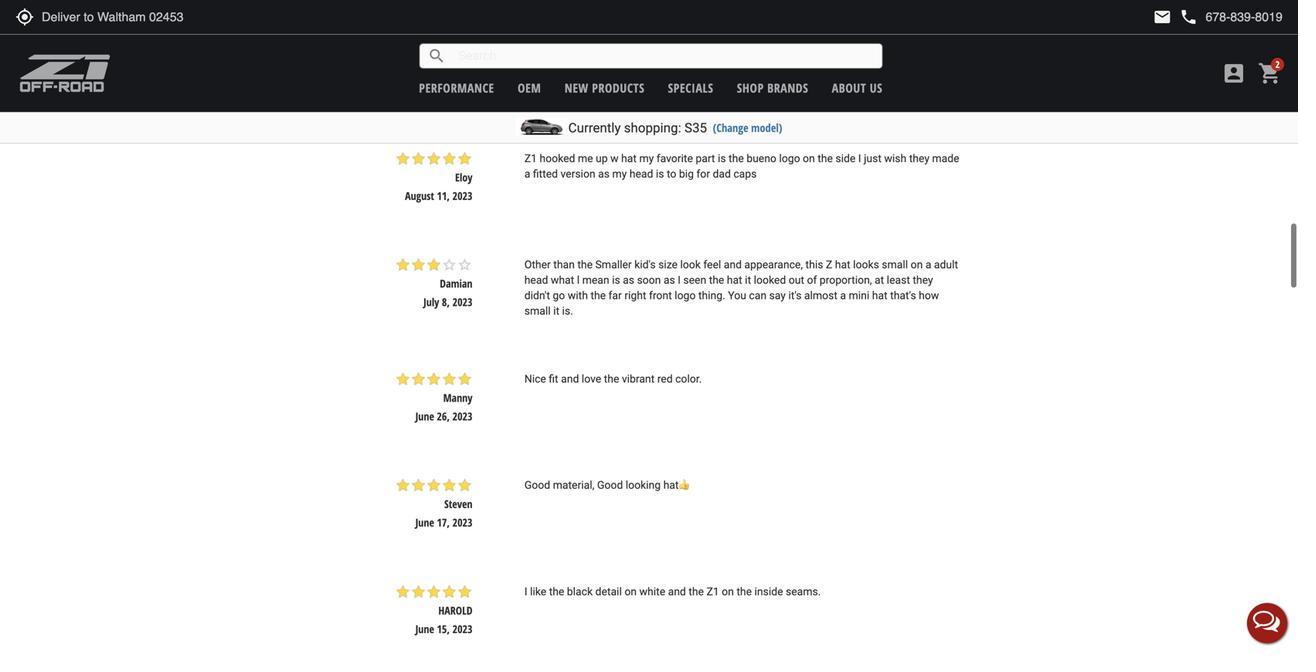 Task type: locate. For each thing, give the bounding box(es) containing it.
smaller
[[596, 259, 632, 271]]

1 star_border from the left
[[442, 258, 457, 273]]

26,
[[437, 409, 450, 424]]

a right in
[[597, 53, 603, 66]]

head down other
[[525, 274, 548, 287]]

0 vertical spatial z
[[653, 38, 660, 51]]

1 vertical spatial head
[[525, 274, 548, 287]]

1 2023 from the top
[[453, 74, 473, 89]]

0 horizontal spatial didn't
[[525, 290, 550, 302]]

logo right bueno
[[780, 152, 801, 165]]

0 horizontal spatial than
[[525, 84, 546, 97]]

for
[[697, 168, 710, 180]]

june left the 15,
[[416, 622, 434, 637]]

0 horizontal spatial hat
[[588, 84, 605, 97]]

was
[[794, 69, 813, 82]]

it's
[[789, 290, 802, 302]]

phone
[[1180, 8, 1199, 26]]

0 horizontal spatial have
[[732, 69, 754, 82]]

2 2023 from the top
[[453, 189, 473, 203]]

2023 inside star star star star star steven june 17, 2023
[[453, 516, 473, 530]]

that
[[724, 53, 743, 66], [772, 69, 791, 82], [549, 84, 568, 97]]

1 horizontal spatial than
[[554, 259, 575, 271]]

hat
[[863, 38, 879, 51], [622, 152, 637, 165], [835, 259, 851, 271], [727, 274, 743, 287], [873, 290, 888, 302]]

phone link
[[1180, 8, 1283, 26]]

1 horizontal spatial logo
[[780, 152, 801, 165]]

the right was
[[816, 69, 831, 82]]

2 horizontal spatial my
[[640, 152, 654, 165]]

0 vertical spatial have
[[913, 38, 936, 51]]

1 vertical spatial august
[[405, 189, 434, 203]]

0 vertical spatial logo
[[780, 152, 801, 165]]

than down misshapen
[[525, 84, 546, 97]]

have left to.
[[732, 69, 754, 82]]

about us
[[832, 80, 883, 96]]

small left is.
[[525, 305, 551, 318]]

material,
[[553, 479, 595, 492]]

wish down bag on the top of the page
[[673, 69, 695, 82]]

0 horizontal spatial as
[[598, 168, 610, 180]]

z1 motorsports logo image
[[19, 54, 111, 93]]

new up placed
[[567, 38, 586, 51]]

wish inside z1 hooked me up w hat my favorite part is the bueno logo on the side i just wish they made a fitted version as my head is to big for dad caps
[[885, 152, 907, 165]]

they up how at the right of the page
[[913, 274, 934, 287]]

1 horizontal spatial been
[[823, 53, 846, 66]]

like up misshapen
[[530, 38, 547, 51]]

new products link
[[565, 80, 645, 96]]

i down bag on the top of the page
[[698, 69, 701, 82]]

0 vertical spatial didn't
[[703, 69, 729, 82]]

2 been from the left
[[823, 53, 846, 66]]

wish inside "i like my new embroidered z hat it is easily adjustable but i wished the hat would have been placed in a box rather than a bag so that it wouldn't have been crushed and the bill misshapen i fixed it but i really wish i didn't have to. that was the only negative thing other than that the hat is perfect."
[[673, 69, 695, 82]]

negative
[[856, 69, 897, 82]]

2 horizontal spatial as
[[664, 274, 675, 287]]

0 vertical spatial but
[[785, 38, 800, 51]]

in
[[586, 53, 594, 66]]

3 june from the top
[[416, 622, 434, 637]]

but up the wouldn't
[[785, 38, 800, 51]]

on left side
[[803, 152, 815, 165]]

27,
[[437, 74, 450, 89]]

they inside other than the smaller kid's size look feel and appearance, this z hat looks small on a adult head what l mean is as soon as i seen the hat it looked out of proportion, at least they didn't go with the far right front logo thing. you can say it's almost a mini hat that's how small it is.
[[913, 274, 934, 287]]

2023 right 8,
[[453, 295, 473, 310]]

(change
[[713, 120, 749, 135]]

easily
[[702, 38, 729, 51]]

2 vertical spatial that
[[549, 84, 568, 97]]

z right this
[[826, 259, 833, 271]]

2023 inside star star star star star eloy august 11, 2023
[[453, 189, 473, 203]]

shop brands link
[[737, 80, 809, 96]]

1 vertical spatial june
[[416, 516, 434, 530]]

my left favorite
[[640, 152, 654, 165]]

the down mean
[[591, 290, 606, 302]]

1 vertical spatial like
[[530, 586, 547, 599]]

z1 hooked me up w hat my favorite part is the bueno logo on the side i just wish they made a fitted version as my head is to big for dad caps
[[525, 152, 960, 180]]

6 2023 from the top
[[453, 622, 473, 637]]

as up right
[[623, 274, 635, 287]]

i like the black detail on white and the z1 on the inside seams.
[[525, 586, 821, 599]]

0 vertical spatial like
[[530, 38, 547, 51]]

mean
[[583, 274, 610, 287]]

2 horizontal spatial than
[[657, 53, 678, 66]]

bag
[[689, 53, 707, 66]]

it down the adjustable
[[746, 53, 752, 66]]

i left the fixed
[[580, 69, 583, 82]]

l
[[577, 274, 580, 287]]

as
[[598, 168, 610, 180], [623, 274, 635, 287], [664, 274, 675, 287]]

i inside z1 hooked me up w hat my favorite part is the bueno logo on the side i just wish they made a fitted version as my head is to big for dad caps
[[859, 152, 862, 165]]

star star star star_border star_border damian july 8, 2023
[[395, 258, 473, 310]]

2023 inside star star star star star harold june 15, 2023
[[453, 622, 473, 637]]

that down the wouldn't
[[772, 69, 791, 82]]

1 horizontal spatial small
[[882, 259, 908, 271]]

feel
[[704, 259, 721, 271]]

like inside "i like my new embroidered z hat it is easily adjustable but i wished the hat would have been placed in a box rather than a bag so that it wouldn't have been crushed and the bill misshapen i fixed it but i really wish i didn't have to. that was the only negative thing other than that the hat is perfect."
[[530, 38, 547, 51]]

0 vertical spatial they
[[910, 152, 930, 165]]

june left 26,
[[416, 409, 434, 424]]

0 horizontal spatial wish
[[673, 69, 695, 82]]

wish right just
[[885, 152, 907, 165]]

eloy
[[455, 170, 473, 185]]

is up "far"
[[612, 274, 621, 287]]

star_border
[[442, 258, 457, 273], [457, 258, 473, 273]]

1 like from the top
[[530, 38, 547, 51]]

didn't down so
[[703, 69, 729, 82]]

2023 down 'eloy'
[[453, 189, 473, 203]]

2 like from the top
[[530, 586, 547, 599]]

august for star star star star star peter august 27, 2023
[[405, 74, 434, 89]]

1 vertical spatial z
[[826, 259, 833, 271]]

july
[[424, 295, 439, 310]]

good left material,
[[525, 479, 551, 492]]

have up 'bill'
[[913, 38, 936, 51]]

0 horizontal spatial head
[[525, 274, 548, 287]]

1 vertical spatial logo
[[675, 290, 696, 302]]

3 2023 from the top
[[453, 295, 473, 310]]

and right feel
[[724, 259, 742, 271]]

the up thing
[[911, 53, 926, 66]]

august
[[405, 74, 434, 89], [405, 189, 434, 203]]

1 vertical spatial that
[[772, 69, 791, 82]]

dad
[[713, 168, 731, 180]]

been
[[525, 53, 548, 66], [823, 53, 846, 66]]

0 horizontal spatial good
[[525, 479, 551, 492]]

my
[[549, 38, 564, 51], [640, 152, 654, 165], [613, 168, 627, 180]]

1 horizontal spatial have
[[797, 53, 820, 66]]

hat down the fixed
[[588, 84, 605, 97]]

1 horizontal spatial hat
[[662, 38, 679, 51]]

0 vertical spatial august
[[405, 74, 434, 89]]

1 vertical spatial have
[[797, 53, 820, 66]]

shop brands
[[737, 80, 809, 96]]

big
[[679, 168, 694, 180]]

1 vertical spatial but
[[620, 69, 636, 82]]

0 horizontal spatial that
[[549, 84, 568, 97]]

than up really
[[657, 53, 678, 66]]

is up bag on the top of the page
[[691, 38, 699, 51]]

1 june from the top
[[416, 409, 434, 424]]

1 vertical spatial didn't
[[525, 290, 550, 302]]

1 august from the top
[[405, 74, 434, 89]]

1 vertical spatial z1
[[707, 586, 719, 599]]

0 vertical spatial than
[[657, 53, 678, 66]]

june inside star star star star star harold june 15, 2023
[[416, 622, 434, 637]]

0 vertical spatial hat
[[662, 38, 679, 51]]

2 horizontal spatial that
[[772, 69, 791, 82]]

a inside z1 hooked me up w hat my favorite part is the bueno logo on the side i just wish they made a fitted version as my head is to big for dad caps
[[525, 168, 531, 180]]

june
[[416, 409, 434, 424], [416, 516, 434, 530], [416, 622, 434, 637]]

like for star star star star star peter august 27, 2023
[[530, 38, 547, 51]]

it left easily
[[682, 38, 688, 51]]

2023 down steven
[[453, 516, 473, 530]]

1 vertical spatial wish
[[885, 152, 907, 165]]

like for star star star star star harold june 15, 2023
[[530, 586, 547, 599]]

0 vertical spatial june
[[416, 409, 434, 424]]

looking
[[626, 479, 661, 492]]

the left "black"
[[549, 586, 565, 599]]

5 2023 from the top
[[453, 516, 473, 530]]

1 horizontal spatial good
[[597, 479, 623, 492]]

the
[[845, 38, 861, 51], [911, 53, 926, 66], [816, 69, 831, 82], [570, 84, 586, 97], [729, 152, 744, 165], [818, 152, 833, 165], [578, 259, 593, 271], [709, 274, 725, 287], [591, 290, 606, 302], [604, 373, 620, 386], [549, 586, 565, 599], [689, 586, 704, 599], [737, 586, 752, 599]]

my inside "i like my new embroidered z hat it is easily adjustable but i wished the hat would have been placed in a box rather than a bag so that it wouldn't have been crushed and the bill misshapen i fixed it but i really wish i didn't have to. that was the only negative thing other than that the hat is perfect."
[[549, 38, 564, 51]]

than up what
[[554, 259, 575, 271]]

new inside "i like my new embroidered z hat it is easily adjustable but i wished the hat would have been placed in a box rather than a bag so that it wouldn't have been crushed and the bill misshapen i fixed it but i really wish i didn't have to. that was the only negative thing other than that the hat is perfect."
[[567, 38, 586, 51]]

good material, good looking hat👍
[[525, 479, 690, 492]]

0 horizontal spatial been
[[525, 53, 548, 66]]

is inside other than the smaller kid's size look feel and appearance, this z hat looks small on a adult head what l mean is as soon as i seen the hat it looked out of proportion, at least they didn't go with the far right front logo thing. you can say it's almost a mini hat that's how small it is.
[[612, 274, 621, 287]]

head
[[630, 168, 654, 180], [525, 274, 548, 287]]

a left bag on the top of the page
[[681, 53, 687, 66]]

as down up at the left top of page
[[598, 168, 610, 180]]

about
[[832, 80, 867, 96]]

good
[[525, 479, 551, 492], [597, 479, 623, 492]]

model)
[[752, 120, 783, 135]]

1 horizontal spatial wish
[[885, 152, 907, 165]]

that down misshapen
[[549, 84, 568, 97]]

1 vertical spatial they
[[913, 274, 934, 287]]

0 vertical spatial that
[[724, 53, 743, 66]]

head inside z1 hooked me up w hat my favorite part is the bueno logo on the side i just wish they made a fitted version as my head is to big for dad caps
[[630, 168, 654, 180]]

4 2023 from the top
[[453, 409, 473, 424]]

june inside star star star star star steven june 17, 2023
[[416, 516, 434, 530]]

june left 17,
[[416, 516, 434, 530]]

1 horizontal spatial my
[[613, 168, 627, 180]]

as down size
[[664, 274, 675, 287]]

2 june from the top
[[416, 516, 434, 530]]

other
[[927, 69, 952, 82]]

2 august from the top
[[405, 189, 434, 203]]

perfect.
[[619, 84, 656, 97]]

fixed
[[586, 69, 609, 82]]

the up caps
[[729, 152, 744, 165]]

shopping_cart
[[1259, 61, 1283, 86]]

my down w
[[613, 168, 627, 180]]

2023
[[453, 74, 473, 89], [453, 189, 473, 203], [453, 295, 473, 310], [453, 409, 473, 424], [453, 516, 473, 530], [453, 622, 473, 637]]

at
[[875, 274, 885, 287]]

june for star star star star star manny june 26, 2023
[[416, 409, 434, 424]]

have
[[913, 38, 936, 51], [797, 53, 820, 66], [732, 69, 754, 82]]

about us link
[[832, 80, 883, 96]]

fitted
[[533, 168, 558, 180]]

and down would
[[890, 53, 908, 66]]

have up was
[[797, 53, 820, 66]]

2 vertical spatial than
[[554, 259, 575, 271]]

manny
[[443, 391, 473, 405]]

1 vertical spatial hat
[[588, 84, 605, 97]]

would
[[881, 38, 910, 51]]

they inside z1 hooked me up w hat my favorite part is the bueno logo on the side i just wish they made a fitted version as my head is to big for dad caps
[[910, 152, 930, 165]]

small up least
[[882, 259, 908, 271]]

on inside z1 hooked me up w hat my favorite part is the bueno logo on the side i just wish they made a fitted version as my head is to big for dad caps
[[803, 152, 815, 165]]

2023 down peter in the left of the page
[[453, 74, 473, 89]]

z1 left inside
[[707, 586, 719, 599]]

star star star star star manny june 26, 2023
[[395, 372, 473, 424]]

1 horizontal spatial that
[[724, 53, 743, 66]]

on left adult
[[911, 259, 923, 271]]

z up rather
[[653, 38, 660, 51]]

1 horizontal spatial didn't
[[703, 69, 729, 82]]

august left 27,
[[405, 74, 434, 89]]

2023 inside star star star star_border star_border damian july 8, 2023
[[453, 295, 473, 310]]

1 vertical spatial than
[[525, 84, 546, 97]]

2023 for star star star star star manny june 26, 2023
[[453, 409, 473, 424]]

looked
[[754, 274, 786, 287]]

they left made
[[910, 152, 930, 165]]

0 horizontal spatial small
[[525, 305, 551, 318]]

and inside "i like my new embroidered z hat it is easily adjustable but i wished the hat would have been placed in a box rather than a bag so that it wouldn't have been crushed and the bill misshapen i fixed it but i really wish i didn't have to. that was the only negative thing other than that the hat is perfect."
[[890, 53, 908, 66]]

out
[[789, 274, 805, 287]]

i left seen at the top right of the page
[[678, 274, 681, 287]]

good left looking at the bottom of page
[[597, 479, 623, 492]]

logo inside other than the smaller kid's size look feel and appearance, this z hat looks small on a adult head what l mean is as soon as i seen the hat it looked out of proportion, at least they didn't go with the far right front logo thing. you can say it's almost a mini hat that's how small it is.
[[675, 290, 696, 302]]

0 vertical spatial head
[[630, 168, 654, 180]]

august left 11,
[[405, 189, 434, 203]]

head left the to
[[630, 168, 654, 180]]

june inside the 'star star star star star manny june 26, 2023'
[[416, 409, 434, 424]]

been down wished
[[823, 53, 846, 66]]

like left "black"
[[530, 586, 547, 599]]

a left fitted
[[525, 168, 531, 180]]

adjustable
[[732, 38, 782, 51]]

is left the to
[[656, 168, 664, 180]]

and right white
[[668, 586, 686, 599]]

2023 inside star star star star star peter august 27, 2023
[[453, 74, 473, 89]]

vibrant
[[622, 373, 655, 386]]

performance
[[419, 80, 494, 96]]

right
[[625, 290, 647, 302]]

account_box link
[[1218, 61, 1251, 86]]

wish
[[673, 69, 695, 82], [885, 152, 907, 165]]

hat up you
[[727, 274, 743, 287]]

june for star star star star star steven june 17, 2023
[[416, 516, 434, 530]]

2 vertical spatial my
[[613, 168, 627, 180]]

seams.
[[786, 586, 821, 599]]

the left side
[[818, 152, 833, 165]]

0 vertical spatial wish
[[673, 69, 695, 82]]

nice fit and love the vibrant red color.
[[525, 373, 702, 386]]

2023 inside the 'star star star star star manny june 26, 2023'
[[453, 409, 473, 424]]

far
[[609, 290, 622, 302]]

that right so
[[724, 53, 743, 66]]

1 horizontal spatial head
[[630, 168, 654, 180]]

0 horizontal spatial z
[[653, 38, 660, 51]]

hat right w
[[622, 152, 637, 165]]

and inside other than the smaller kid's size look feel and appearance, this z hat looks small on a adult head what l mean is as soon as i seen the hat it looked out of proportion, at least they didn't go with the far right front logo thing. you can say it's almost a mini hat that's how small it is.
[[724, 259, 742, 271]]

hat up really
[[662, 38, 679, 51]]

1 horizontal spatial z
[[826, 259, 833, 271]]

0 vertical spatial my
[[549, 38, 564, 51]]

z1 up fitted
[[525, 152, 537, 165]]

2023 right the 15,
[[453, 622, 473, 637]]

logo down seen at the top right of the page
[[675, 290, 696, 302]]

didn't left go
[[525, 290, 550, 302]]

box
[[605, 53, 623, 66]]

i up misshapen
[[525, 38, 528, 51]]

0 horizontal spatial logo
[[675, 290, 696, 302]]

my up placed
[[549, 38, 564, 51]]

wouldn't
[[755, 53, 795, 66]]

2023 down manny
[[453, 409, 473, 424]]

bueno
[[747, 152, 777, 165]]

shopping_cart link
[[1255, 61, 1283, 86]]

the right white
[[689, 586, 704, 599]]

hat up crushed
[[863, 38, 879, 51]]

2 vertical spatial june
[[416, 622, 434, 637]]

0 horizontal spatial my
[[549, 38, 564, 51]]

mail link
[[1154, 8, 1172, 26]]

but up perfect.
[[620, 69, 636, 82]]

0 vertical spatial z1
[[525, 152, 537, 165]]

0 vertical spatial new
[[567, 38, 586, 51]]

august inside star star star star star peter august 27, 2023
[[405, 74, 434, 89]]

august inside star star star star star eloy august 11, 2023
[[405, 189, 434, 203]]

0 horizontal spatial z1
[[525, 152, 537, 165]]

s35
[[685, 120, 707, 136]]

1 vertical spatial my
[[640, 152, 654, 165]]

new down placed
[[565, 80, 589, 96]]

the up l
[[578, 259, 593, 271]]



Task type: describe. For each thing, give the bounding box(es) containing it.
i like my new embroidered z hat it is easily adjustable but i wished the hat would have been placed in a box rather than a bag so that it wouldn't have been crushed and the bill misshapen i fixed it but i really wish i didn't have to. that was the only negative thing other than that the hat is perfect.
[[525, 38, 952, 97]]

appearance,
[[745, 259, 803, 271]]

1 horizontal spatial z1
[[707, 586, 719, 599]]

2023 for star star star star star peter august 27, 2023
[[453, 74, 473, 89]]

what
[[551, 274, 575, 287]]

on inside other than the smaller kid's size look feel and appearance, this z hat looks small on a adult head what l mean is as soon as i seen the hat it looked out of proportion, at least they didn't go with the far right front logo thing. you can say it's almost a mini hat that's how small it is.
[[911, 259, 923, 271]]

on left inside
[[722, 586, 734, 599]]

kid's
[[635, 259, 656, 271]]

just
[[864, 152, 882, 165]]

side
[[836, 152, 856, 165]]

i down rather
[[639, 69, 642, 82]]

so
[[710, 53, 722, 66]]

2023 for star star star star star harold june 15, 2023
[[453, 622, 473, 637]]

star star star star star peter august 27, 2023
[[395, 37, 473, 89]]

really
[[644, 69, 670, 82]]

oem link
[[518, 80, 541, 96]]

thing.
[[699, 290, 726, 302]]

black
[[567, 586, 593, 599]]

us
[[870, 80, 883, 96]]

least
[[887, 274, 911, 287]]

currently
[[569, 120, 621, 136]]

star star star star star steven june 17, 2023
[[395, 478, 473, 530]]

only
[[834, 69, 854, 82]]

i left "black"
[[525, 586, 528, 599]]

size
[[659, 259, 678, 271]]

a down the "proportion,"
[[841, 290, 847, 302]]

2 star_border from the left
[[457, 258, 473, 273]]

didn't inside other than the smaller kid's size look feel and appearance, this z hat looks small on a adult head what l mean is as soon as i seen the hat it looked out of proportion, at least they didn't go with the far right front logo thing. you can say it's almost a mini hat that's how small it is.
[[525, 290, 550, 302]]

0 vertical spatial small
[[882, 259, 908, 271]]

part
[[696, 152, 715, 165]]

rather
[[626, 53, 654, 66]]

shop
[[737, 80, 764, 96]]

i left wished
[[803, 38, 806, 51]]

of
[[807, 274, 817, 287]]

brands
[[768, 80, 809, 96]]

is up 'dad'
[[718, 152, 726, 165]]

seen
[[684, 274, 707, 287]]

is down the fixed
[[608, 84, 616, 97]]

steven
[[444, 497, 473, 512]]

wished
[[809, 38, 843, 51]]

can
[[749, 290, 767, 302]]

2 good from the left
[[597, 479, 623, 492]]

currently shopping: s35 (change model)
[[569, 120, 783, 136]]

8,
[[442, 295, 450, 310]]

hooked
[[540, 152, 575, 165]]

2 horizontal spatial have
[[913, 38, 936, 51]]

front
[[649, 290, 672, 302]]

june for star star star star star harold june 15, 2023
[[416, 622, 434, 637]]

1 horizontal spatial as
[[623, 274, 635, 287]]

hat up the "proportion,"
[[835, 259, 851, 271]]

specials link
[[668, 80, 714, 96]]

the down feel
[[709, 274, 725, 287]]

the down misshapen
[[570, 84, 586, 97]]

it up can
[[745, 274, 752, 287]]

2023 for star star star star star eloy august 11, 2023
[[453, 189, 473, 203]]

how
[[919, 290, 940, 302]]

as inside z1 hooked me up w hat my favorite part is the bueno logo on the side i just wish they made a fitted version as my head is to big for dad caps
[[598, 168, 610, 180]]

placed
[[551, 53, 583, 66]]

the left inside
[[737, 586, 752, 599]]

1 good from the left
[[525, 479, 551, 492]]

search
[[428, 47, 446, 65]]

peter
[[450, 56, 473, 70]]

crushed
[[849, 53, 888, 66]]

the up crushed
[[845, 38, 861, 51]]

august for star star star star star eloy august 11, 2023
[[405, 189, 434, 203]]

2023 for star star star star_border star_border damian july 8, 2023
[[453, 295, 473, 310]]

mail phone
[[1154, 8, 1199, 26]]

inside
[[755, 586, 784, 599]]

(change model) link
[[713, 120, 783, 135]]

the right love
[[604, 373, 620, 386]]

up
[[596, 152, 608, 165]]

didn't inside "i like my new embroidered z hat it is easily adjustable but i wished the hat would have been placed in a box rather than a bag so that it wouldn't have been crushed and the bill misshapen i fixed it but i really wish i didn't have to. that was the only negative thing other than that the hat is perfect."
[[703, 69, 729, 82]]

shopping:
[[624, 120, 682, 136]]

proportion,
[[820, 274, 872, 287]]

me
[[578, 152, 593, 165]]

soon
[[637, 274, 661, 287]]

hat inside "i like my new embroidered z hat it is easily adjustable but i wished the hat would have been placed in a box rather than a bag so that it wouldn't have been crushed and the bill misshapen i fixed it but i really wish i didn't have to. that was the only negative thing other than that the hat is perfect."
[[863, 38, 879, 51]]

is.
[[562, 305, 573, 318]]

15,
[[437, 622, 450, 637]]

head inside other than the smaller kid's size look feel and appearance, this z hat looks small on a adult head what l mean is as soon as i seen the hat it looked out of proportion, at least they didn't go with the far right front logo thing. you can say it's almost a mini hat that's how small it is.
[[525, 274, 548, 287]]

0 horizontal spatial but
[[620, 69, 636, 82]]

almost
[[805, 290, 838, 302]]

17,
[[437, 516, 450, 530]]

oem
[[518, 80, 541, 96]]

z inside "i like my new embroidered z hat it is easily adjustable but i wished the hat would have been placed in a box rather than a bag so that it wouldn't have been crushed and the bill misshapen i fixed it but i really wish i didn't have to. that was the only negative thing other than that the hat is perfect."
[[653, 38, 660, 51]]

that's
[[891, 290, 917, 302]]

made
[[933, 152, 960, 165]]

to.
[[757, 69, 769, 82]]

adult
[[935, 259, 959, 271]]

version
[[561, 168, 596, 180]]

embroidered
[[589, 38, 650, 51]]

1 vertical spatial new
[[565, 80, 589, 96]]

2023 for star star star star star steven june 17, 2023
[[453, 516, 473, 530]]

to
[[667, 168, 677, 180]]

logo inside z1 hooked me up w hat my favorite part is the bueno logo on the side i just wish they made a fitted version as my head is to big for dad caps
[[780, 152, 801, 165]]

than inside other than the smaller kid's size look feel and appearance, this z hat looks small on a adult head what l mean is as soon as i seen the hat it looked out of proportion, at least they didn't go with the far right front logo thing. you can say it's almost a mini hat that's how small it is.
[[554, 259, 575, 271]]

look
[[681, 259, 701, 271]]

star star star star star harold june 15, 2023
[[395, 585, 473, 637]]

hat👍
[[664, 479, 690, 492]]

a left adult
[[926, 259, 932, 271]]

my_location
[[15, 8, 34, 26]]

other than the smaller kid's size look feel and appearance, this z hat looks small on a adult head what l mean is as soon as i seen the hat it looked out of proportion, at least they didn't go with the far right front logo thing. you can say it's almost a mini hat that's how small it is.
[[525, 259, 959, 318]]

it left is.
[[554, 305, 560, 318]]

w
[[611, 152, 619, 165]]

color.
[[676, 373, 702, 386]]

red
[[658, 373, 673, 386]]

star star star star star eloy august 11, 2023
[[395, 151, 473, 203]]

1 vertical spatial small
[[525, 305, 551, 318]]

it down box
[[612, 69, 618, 82]]

i inside other than the smaller kid's size look feel and appearance, this z hat looks small on a adult head what l mean is as soon as i seen the hat it looked out of proportion, at least they didn't go with the far right front logo thing. you can say it's almost a mini hat that's how small it is.
[[678, 274, 681, 287]]

mail
[[1154, 8, 1172, 26]]

1 horizontal spatial but
[[785, 38, 800, 51]]

z1 inside z1 hooked me up w hat my favorite part is the bueno logo on the side i just wish they made a fitted version as my head is to big for dad caps
[[525, 152, 537, 165]]

white
[[640, 586, 666, 599]]

hat down at
[[873, 290, 888, 302]]

2 vertical spatial have
[[732, 69, 754, 82]]

11,
[[437, 189, 450, 203]]

products
[[592, 80, 645, 96]]

damian
[[440, 276, 473, 291]]

hat inside z1 hooked me up w hat my favorite part is the bueno logo on the side i just wish they made a fitted version as my head is to big for dad caps
[[622, 152, 637, 165]]

z inside other than the smaller kid's size look feel and appearance, this z hat looks small on a adult head what l mean is as soon as i seen the hat it looked out of proportion, at least they didn't go with the far right front logo thing. you can say it's almost a mini hat that's how small it is.
[[826, 259, 833, 271]]

on left white
[[625, 586, 637, 599]]

1 been from the left
[[525, 53, 548, 66]]

new products
[[565, 80, 645, 96]]

and right fit
[[561, 373, 579, 386]]

specials
[[668, 80, 714, 96]]

Search search field
[[446, 44, 882, 68]]

bill
[[929, 53, 943, 66]]



Task type: vqa. For each thing, say whether or not it's contained in the screenshot.


